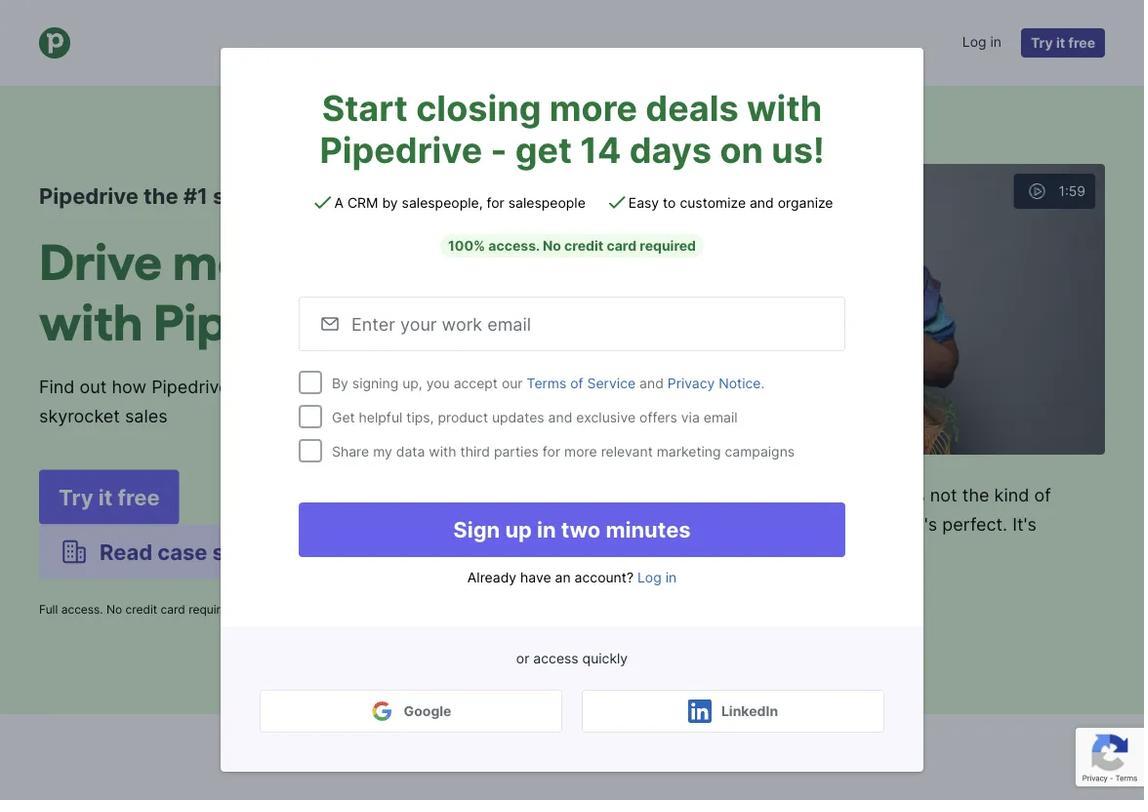 Task type: locate. For each thing, give the bounding box(es) containing it.
1 vertical spatial it
[[98, 484, 113, 511]]

for right parties
[[543, 443, 560, 460]]

card down read case study link
[[161, 602, 185, 617]]

with right data at the left
[[429, 443, 456, 460]]

pipedrive up work. at right
[[829, 484, 907, 506]]

marketing
[[657, 443, 721, 460]]

full access. no credit card required
[[39, 602, 235, 617]]

have left an
[[520, 569, 551, 586]]

0 horizontal spatial required
[[189, 602, 235, 617]]

access. right the 100%
[[488, 238, 540, 254]]

0 horizontal spatial of
[[570, 375, 583, 391]]

access
[[533, 650, 579, 667]]

google link
[[260, 690, 562, 733]]

with right deals
[[747, 86, 822, 129]]

more down exclusive
[[564, 443, 597, 460]]

your
[[400, 313, 437, 335]]

offers
[[639, 409, 677, 426]]

0 vertical spatial it
[[1056, 35, 1065, 51]]

access.
[[488, 238, 540, 254], [61, 602, 103, 617]]

0 horizontal spatial and
[[548, 409, 572, 426]]

card
[[607, 238, 637, 254], [161, 602, 185, 617]]

1 vertical spatial sales
[[125, 406, 168, 427]]

.
[[761, 375, 765, 391]]

0 vertical spatial try
[[1031, 35, 1053, 51]]

campaigns
[[725, 443, 795, 460]]

more up xs icon
[[549, 86, 637, 129]]

free for left try it free button
[[118, 484, 160, 511]]

no down read
[[106, 602, 122, 617]]

pipedrive left has
[[151, 376, 229, 398]]

case
[[157, 539, 207, 565]]

crm right a on the left of page
[[347, 194, 378, 211]]

1 horizontal spatial try it free button
[[1021, 28, 1105, 58]]

no for 100%
[[543, 238, 561, 254]]

1 horizontal spatial crm
[[347, 194, 378, 211]]

have down the what
[[732, 514, 771, 535]]

the
[[143, 183, 178, 209], [962, 484, 989, 506], [684, 543, 711, 564]]

credit
[[564, 238, 604, 254], [126, 602, 157, 617]]

100% access. no credit card required
[[448, 238, 696, 254]]

access. right full
[[61, 602, 103, 617]]

2 vertical spatial with
[[429, 443, 456, 460]]

1 horizontal spatial i
[[768, 484, 773, 506]]

no for full
[[106, 602, 122, 617]]

0 vertical spatial of
[[570, 375, 583, 391]]

1 vertical spatial more
[[173, 234, 296, 290]]

0 vertical spatial card
[[607, 238, 637, 254]]

1 vertical spatial free
[[118, 484, 160, 511]]

required down read case study
[[189, 602, 235, 617]]

1 horizontal spatial access.
[[488, 238, 540, 254]]

already have an account? log in
[[467, 569, 677, 586]]

0 vertical spatial required
[[640, 238, 696, 254]]

xs image left 'by'
[[311, 190, 334, 214]]

1 vertical spatial try it free
[[59, 484, 160, 511]]

sign up in two minutes
[[453, 517, 691, 543]]

crm
[[273, 183, 323, 209], [347, 194, 378, 211]]

0 vertical spatial in
[[537, 517, 556, 543]]

1 horizontal spatial have
[[732, 514, 771, 535]]

1 horizontal spatial required
[[640, 238, 696, 254]]

0 vertical spatial more
[[549, 86, 637, 129]]

in right up
[[537, 517, 556, 543]]

more
[[549, 86, 637, 129], [173, 234, 296, 290], [564, 443, 597, 460]]

start closing more deals with pipedrive - get 14 days on us!
[[320, 86, 825, 171]]

0 vertical spatial try it free
[[1031, 35, 1095, 51]]

sign up in two minutes button
[[299, 503, 845, 557]]

software
[[588, 514, 661, 535]]

1 vertical spatial no
[[106, 602, 122, 617]]

no down the salespeople
[[543, 238, 561, 254]]

with down drive
[[39, 295, 143, 351]]

easy to customize and organize
[[628, 194, 833, 211]]

1 horizontal spatial it's
[[913, 514, 937, 535]]

1 vertical spatial i
[[722, 514, 727, 535]]

in
[[537, 517, 556, 543], [665, 569, 677, 586]]

0 horizontal spatial free
[[118, 484, 160, 511]]

email
[[487, 313, 531, 335], [704, 409, 738, 426]]

2 horizontal spatial it
[[1056, 35, 1065, 51]]

2 horizontal spatial and
[[750, 194, 774, 211]]

1 horizontal spatial with
[[429, 443, 456, 460]]

quickly
[[582, 650, 628, 667]]

and up offers
[[640, 375, 664, 391]]

1 vertical spatial credit
[[126, 602, 157, 617]]

0 horizontal spatial it
[[98, 484, 113, 511]]

card down xs icon
[[607, 238, 637, 254]]

in right log
[[665, 569, 677, 586]]

a crm by salespeople, for salespeople
[[334, 194, 586, 211]]

email right 'via'
[[704, 409, 738, 426]]

service
[[587, 375, 636, 391]]

1 vertical spatial for
[[543, 443, 560, 460]]

0 vertical spatial try it free button
[[1021, 28, 1105, 58]]

to up the salesperson.
[[776, 514, 793, 535]]

m image
[[688, 700, 712, 723]]

2 vertical spatial it
[[847, 514, 858, 535]]

work.
[[863, 514, 908, 535]]

1 horizontal spatial no
[[543, 238, 561, 254]]

0 vertical spatial for
[[487, 194, 505, 211]]

0 vertical spatial credit
[[564, 238, 604, 254]]

i right the what
[[768, 484, 773, 506]]

sales
[[213, 183, 268, 209], [125, 406, 168, 427]]

sales inside find out how pipedrive has helped companies like yours skyrocket sales
[[125, 406, 168, 427]]

with inside drive more revenue with pipedrive
[[39, 295, 143, 351]]

0 horizontal spatial with
[[39, 295, 143, 351]]

share my data with third parties for more relevant marketing campaigns
[[332, 443, 795, 460]]

find out how pipedrive has helped companies like yours skyrocket sales
[[39, 376, 503, 427]]

helpful
[[359, 409, 403, 426]]

1 vertical spatial required
[[189, 602, 235, 617]]

0 vertical spatial i
[[768, 484, 773, 506]]

1 vertical spatial card
[[161, 602, 185, 617]]

it's down kind
[[1012, 514, 1037, 535]]

read
[[100, 539, 152, 565]]

pipedrive up drive
[[39, 183, 139, 209]]

1 horizontal spatial card
[[607, 238, 637, 254]]

access. for 100%
[[488, 238, 540, 254]]

of
[[570, 375, 583, 391], [1034, 484, 1051, 506]]

0 horizontal spatial try
[[59, 484, 93, 511]]

share
[[332, 443, 369, 460]]

sales down how
[[125, 406, 168, 427]]

1 horizontal spatial to
[[776, 514, 793, 535]]

salespeople,
[[402, 194, 483, 211]]

14
[[580, 128, 621, 171]]

entrepreneur
[[588, 616, 672, 633]]

0 horizontal spatial access.
[[61, 602, 103, 617]]

free for right try it free button
[[1068, 35, 1095, 51]]

2 vertical spatial and
[[548, 409, 572, 426]]

enter
[[351, 313, 395, 335]]

of right terms
[[570, 375, 583, 391]]

2 horizontal spatial it's
[[1012, 514, 1037, 535]]

largie
[[638, 592, 680, 608]]

more inside drive more revenue with pipedrive
[[173, 234, 296, 290]]

the down where
[[684, 543, 711, 564]]

for
[[487, 194, 505, 211], [543, 443, 560, 460], [656, 543, 679, 564]]

1 vertical spatial and
[[640, 375, 664, 391]]

2 horizontal spatial with
[[747, 86, 822, 129]]

companies
[[330, 376, 420, 398]]

i right where
[[722, 514, 727, 535]]

0 vertical spatial have
[[732, 514, 771, 535]]

2 vertical spatial the
[[684, 543, 711, 564]]

try it free for right try it free button
[[1031, 35, 1095, 51]]

xs image left by
[[299, 371, 322, 394]]

with inside the start closing more deals with pipedrive - get 14 days on us!
[[747, 86, 822, 129]]

0 horizontal spatial for
[[487, 194, 505, 211]]

1 horizontal spatial credit
[[564, 238, 604, 254]]

1 horizontal spatial try it free
[[1031, 35, 1095, 51]]

exactly
[[658, 484, 717, 506]]

try it free
[[1031, 35, 1095, 51], [59, 484, 160, 511]]

0 vertical spatial with
[[747, 86, 822, 129]]

pipedrive
[[320, 128, 482, 171], [39, 183, 139, 209], [153, 295, 375, 351], [151, 376, 229, 398], [829, 484, 907, 506]]

more down #1
[[173, 234, 296, 290]]

of right kind
[[1034, 484, 1051, 506]]

1 vertical spatial access.
[[61, 602, 103, 617]]

to
[[663, 194, 676, 211], [776, 514, 793, 535]]

1 horizontal spatial of
[[1034, 484, 1051, 506]]

created
[[588, 543, 651, 564]]

0 vertical spatial sales
[[213, 183, 268, 209]]

get helpful tips, product updates and exclusive offers via email
[[332, 409, 738, 426]]

get
[[332, 409, 355, 426]]

the left #1
[[143, 183, 178, 209]]

0 vertical spatial no
[[543, 238, 561, 254]]

required down the easy
[[640, 238, 696, 254]]

1 horizontal spatial email
[[704, 409, 738, 426]]

1 horizontal spatial it
[[847, 514, 858, 535]]

xs image
[[311, 190, 334, 214], [318, 312, 342, 336], [299, 371, 322, 394], [299, 405, 322, 429], [299, 439, 322, 463]]

0 vertical spatial email
[[487, 313, 531, 335]]

the up perfect.
[[962, 484, 989, 506]]

2 horizontal spatial for
[[656, 543, 679, 564]]

1 vertical spatial the
[[962, 484, 989, 506]]

1 vertical spatial of
[[1034, 484, 1051, 506]]

free
[[1068, 35, 1095, 51], [118, 484, 160, 511]]

try it free button
[[1021, 28, 1105, 58], [39, 470, 179, 525]]

0 horizontal spatial no
[[106, 602, 122, 617]]

pipedrive up 'by'
[[320, 128, 482, 171]]

1 horizontal spatial in
[[665, 569, 677, 586]]

0 vertical spatial free
[[1068, 35, 1095, 51]]

0 horizontal spatial sales
[[125, 406, 168, 427]]

by
[[382, 194, 398, 211]]

pipedrive inside drive more revenue with pipedrive
[[153, 295, 375, 351]]

tiffany largie entrepreneur
[[588, 592, 680, 633]]

Enter your work email email field
[[299, 297, 845, 351]]

xs image for by signing up, you accept our
[[299, 371, 322, 394]]

sales right #1
[[213, 183, 268, 209]]

0 horizontal spatial try it free button
[[39, 470, 179, 525]]

0 vertical spatial and
[[750, 194, 774, 211]]

0 horizontal spatial try it free
[[59, 484, 160, 511]]

signing
[[352, 375, 399, 391]]

it's up software
[[629, 484, 653, 506]]

helped
[[268, 376, 325, 398]]

sign
[[453, 517, 500, 543]]

1 vertical spatial with
[[39, 295, 143, 351]]

it
[[1056, 35, 1065, 51], [98, 484, 113, 511], [847, 514, 858, 535]]

credit for full
[[126, 602, 157, 617]]

and
[[750, 194, 774, 211], [640, 375, 664, 391], [548, 409, 572, 426]]

and up share my data with third parties for more relevant marketing campaigns
[[548, 409, 572, 426]]

0 vertical spatial access.
[[488, 238, 540, 254]]

2 vertical spatial for
[[656, 543, 679, 564]]

for left the salespeople
[[487, 194, 505, 211]]

and left 'organize'
[[750, 194, 774, 211]]

it's down is
[[913, 514, 937, 535]]

credit down read
[[126, 602, 157, 617]]

pipedrive up has
[[153, 295, 375, 351]]

credit down the salespeople
[[564, 238, 604, 254]]

for up log in link
[[656, 543, 679, 564]]

minutes
[[606, 517, 691, 543]]

xs image down helped at the top left
[[299, 405, 322, 429]]

2 vertical spatial more
[[564, 443, 597, 460]]

0 horizontal spatial in
[[537, 517, 556, 543]]

accept
[[454, 375, 498, 391]]

email right 'work'
[[487, 313, 531, 335]]

drive
[[39, 234, 162, 290]]

0 horizontal spatial the
[[143, 183, 178, 209]]

0 horizontal spatial card
[[161, 602, 185, 617]]

xs image left share
[[299, 439, 322, 463]]

1 vertical spatial to
[[776, 514, 793, 535]]

0 vertical spatial the
[[143, 183, 178, 209]]

1 vertical spatial try it free button
[[39, 470, 179, 525]]

it's
[[629, 484, 653, 506], [913, 514, 937, 535], [1012, 514, 1037, 535]]

1 horizontal spatial sales
[[213, 183, 268, 209]]

0 horizontal spatial have
[[520, 569, 551, 586]]

crm left a on the left of page
[[273, 183, 323, 209]]

0 vertical spatial to
[[663, 194, 676, 211]]

to right the easy
[[663, 194, 676, 211]]



Task type: vqa. For each thing, say whether or not it's contained in the screenshot.
By on the top
yes



Task type: describe. For each thing, give the bounding box(es) containing it.
xs image left 'enter'
[[318, 312, 342, 336]]

kind
[[994, 484, 1029, 506]]

on
[[720, 128, 763, 171]]

pipedrive inside find out how pipedrive has helped companies like yours skyrocket sales
[[151, 376, 229, 398]]

revenue
[[306, 234, 497, 290]]

with for drive more revenue with pipedrive
[[39, 295, 143, 351]]

#1
[[183, 183, 208, 209]]

xs image for a crm by salespeople, for salespeople
[[311, 190, 334, 214]]

1 horizontal spatial and
[[640, 375, 664, 391]]

2 horizontal spatial the
[[962, 484, 989, 506]]

linkedin
[[721, 703, 778, 720]]

to inside it's exactly what i need. pipedrive is not the kind of software where i have to make it work. it's perfect. it's created for the salesperson.
[[776, 514, 793, 535]]

1 vertical spatial email
[[704, 409, 738, 426]]

our
[[502, 375, 523, 391]]

product
[[438, 409, 488, 426]]

it's exactly what i need. pipedrive is not the kind of software where i have to make it work. it's perfect. it's created for the salesperson.
[[588, 484, 1051, 564]]

salespeople
[[508, 194, 586, 211]]

it inside it's exactly what i need. pipedrive is not the kind of software where i have to make it work. it's perfect. it's created for the salesperson.
[[847, 514, 858, 535]]

xs image for share my data with third parties for more relevant marketing campaigns
[[299, 439, 322, 463]]

my
[[373, 443, 392, 460]]

0 horizontal spatial it's
[[629, 484, 653, 506]]

make
[[798, 514, 842, 535]]

with for share my data with third parties for more relevant marketing campaigns
[[429, 443, 456, 460]]

parties
[[494, 443, 539, 460]]

exclusive
[[576, 409, 636, 426]]

third
[[460, 443, 490, 460]]

0 horizontal spatial email
[[487, 313, 531, 335]]

where
[[666, 514, 717, 535]]

salesperson.
[[716, 543, 821, 564]]

start
[[322, 86, 408, 129]]

privacy notice link
[[668, 375, 761, 391]]

or access quickly
[[516, 650, 628, 667]]

work
[[442, 313, 482, 335]]

linkedin link
[[582, 690, 884, 733]]

required for 100% access. no credit card required
[[640, 238, 696, 254]]

privacy
[[668, 375, 715, 391]]

out
[[80, 376, 107, 398]]

by signing up, you accept our terms of service and privacy notice .
[[332, 375, 765, 391]]

pipedrive inside the start closing more deals with pipedrive - get 14 days on us!
[[320, 128, 482, 171]]

0 horizontal spatial i
[[722, 514, 727, 535]]

not
[[930, 484, 957, 506]]

yours
[[458, 376, 503, 398]]

card for full access. no credit card required
[[161, 602, 185, 617]]

access. for full
[[61, 602, 103, 617]]

for inside it's exactly what i need. pipedrive is not the kind of software where i have to make it work. it's perfect. it's created for the salesperson.
[[656, 543, 679, 564]]

closing
[[416, 86, 541, 129]]

already
[[467, 569, 517, 586]]

100%
[[448, 238, 485, 254]]

days
[[629, 128, 712, 171]]

drive more revenue with pipedrive
[[39, 234, 497, 351]]

study
[[212, 539, 272, 565]]

1 horizontal spatial for
[[543, 443, 560, 460]]

organize
[[778, 194, 833, 211]]

try it free for left try it free button
[[59, 484, 160, 511]]

more inside the start closing more deals with pipedrive - get 14 days on us!
[[549, 86, 637, 129]]

0 horizontal spatial crm
[[273, 183, 323, 209]]

deals
[[646, 86, 739, 129]]

of inside it's exactly what i need. pipedrive is not the kind of software where i have to make it work. it's perfect. it's created for the salesperson.
[[1034, 484, 1051, 506]]

find
[[39, 376, 75, 398]]

you
[[426, 375, 450, 391]]

m image
[[371, 700, 394, 723]]

two
[[561, 517, 601, 543]]

log
[[637, 569, 662, 586]]

account?
[[575, 569, 634, 586]]

what
[[722, 484, 763, 506]]

perfect.
[[942, 514, 1008, 535]]

xs image for get helpful tips, product updates and exclusive offers via email
[[299, 405, 322, 429]]

how
[[112, 376, 147, 398]]

-
[[491, 128, 507, 171]]

log in link
[[637, 569, 677, 586]]

tips,
[[406, 409, 434, 426]]

has
[[234, 376, 263, 398]]

relevant
[[601, 443, 653, 460]]

0 horizontal spatial to
[[663, 194, 676, 211]]

pipedrive inside it's exactly what i need. pipedrive is not the kind of software where i have to make it work. it's perfect. it's created for the salesperson.
[[829, 484, 907, 506]]

tiffany
[[588, 592, 635, 608]]

have inside it's exactly what i need. pipedrive is not the kind of software where i have to make it work. it's perfect. it's created for the salesperson.
[[732, 514, 771, 535]]

up,
[[402, 375, 422, 391]]

updates
[[492, 409, 544, 426]]

1 vertical spatial try
[[59, 484, 93, 511]]

skyrocket
[[39, 406, 120, 427]]

terms
[[527, 375, 566, 391]]

enter your work email
[[351, 313, 531, 335]]

1 vertical spatial have
[[520, 569, 551, 586]]

or
[[516, 650, 530, 667]]

credit for 100%
[[564, 238, 604, 254]]

us!
[[771, 128, 825, 171]]

1 vertical spatial in
[[665, 569, 677, 586]]

by
[[332, 375, 348, 391]]

1 horizontal spatial the
[[684, 543, 711, 564]]

in inside button
[[537, 517, 556, 543]]

read case study
[[100, 539, 272, 565]]

google
[[404, 703, 451, 720]]

required for full access. no credit card required
[[189, 602, 235, 617]]

terms of service link
[[527, 375, 636, 391]]

up
[[505, 517, 532, 543]]

1 horizontal spatial try
[[1031, 35, 1053, 51]]

easy
[[628, 194, 659, 211]]

full
[[39, 602, 58, 617]]

like
[[425, 376, 453, 398]]

need.
[[778, 484, 824, 506]]

get
[[515, 128, 572, 171]]

via
[[681, 409, 700, 426]]

card for 100% access. no credit card required
[[607, 238, 637, 254]]

customize
[[680, 194, 746, 211]]

read case study link
[[39, 525, 292, 579]]

is
[[912, 484, 925, 506]]

xs image
[[605, 190, 628, 214]]



